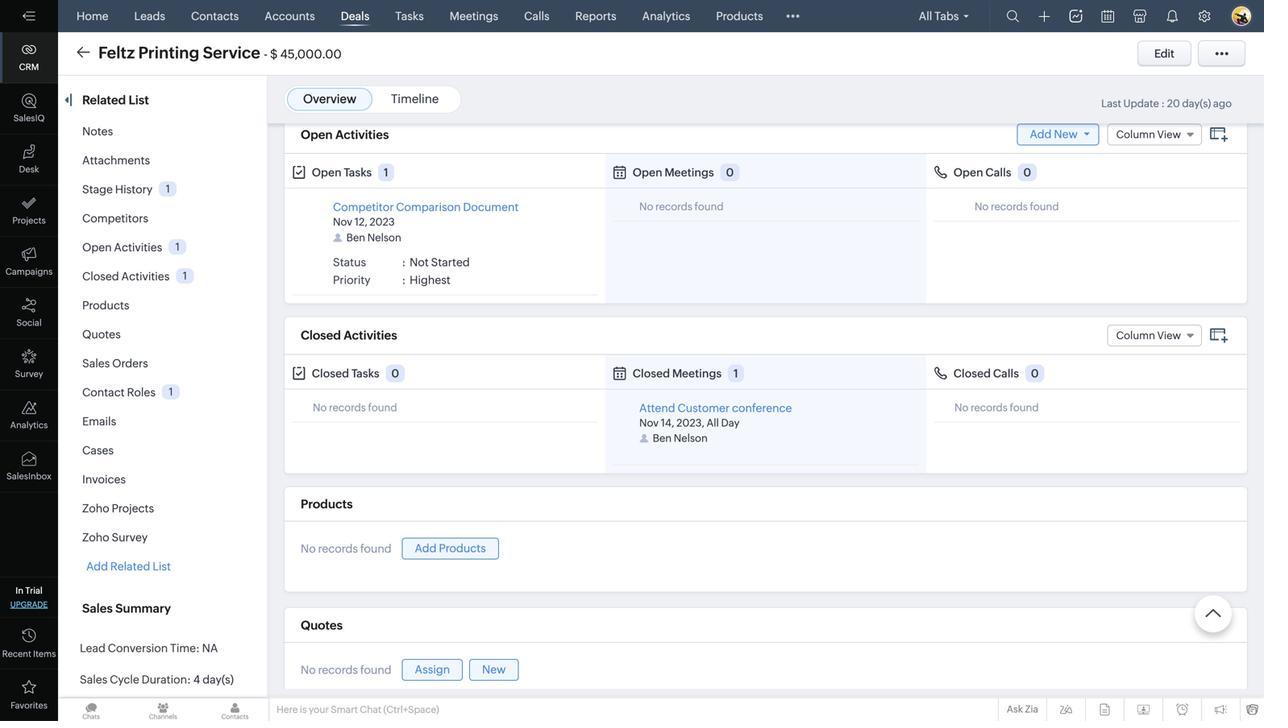 Task type: locate. For each thing, give the bounding box(es) containing it.
projects
[[12, 216, 46, 226]]

tabs
[[935, 10, 959, 23]]

products link
[[710, 0, 770, 32]]

analytics up the salesinbox 'link'
[[10, 421, 48, 431]]

zia
[[1025, 704, 1039, 715]]

marketplace image
[[1134, 10, 1147, 23]]

in trial upgrade
[[10, 586, 48, 610]]

salesiq link
[[0, 83, 58, 135]]

reports
[[575, 10, 617, 23]]

search image
[[1007, 10, 1020, 23]]

analytics link right reports
[[636, 0, 697, 32]]

1 vertical spatial analytics
[[10, 421, 48, 431]]

tasks link
[[389, 0, 430, 32]]

meetings
[[450, 10, 498, 23]]

is
[[300, 705, 307, 716]]

products
[[716, 10, 763, 23]]

sales motivator image
[[1070, 10, 1083, 23]]

analytics right reports
[[642, 10, 690, 23]]

analytics link
[[636, 0, 697, 32], [0, 391, 58, 442]]

in
[[16, 586, 23, 596]]

leads link
[[128, 0, 172, 32]]

reports link
[[569, 0, 623, 32]]

0 vertical spatial analytics link
[[636, 0, 697, 32]]

chats image
[[58, 699, 124, 722]]

home
[[77, 10, 108, 23]]

salesinbox link
[[0, 442, 58, 493]]

0 horizontal spatial analytics link
[[0, 391, 58, 442]]

channels image
[[130, 699, 196, 722]]

survey
[[15, 369, 43, 379]]

0 horizontal spatial analytics
[[10, 421, 48, 431]]

ask
[[1007, 704, 1023, 715]]

crm link
[[0, 32, 58, 83]]

desk
[[19, 165, 39, 175]]

0 vertical spatial analytics
[[642, 10, 690, 23]]

configure settings image
[[1198, 10, 1211, 23]]

accounts link
[[258, 0, 322, 32]]

analytics link down survey
[[0, 391, 58, 442]]

contacts link
[[185, 0, 245, 32]]

1 horizontal spatial analytics
[[642, 10, 690, 23]]

analytics
[[642, 10, 690, 23], [10, 421, 48, 431]]

recent
[[2, 650, 31, 660]]

upgrade
[[10, 600, 48, 610]]



Task type: describe. For each thing, give the bounding box(es) containing it.
your
[[309, 705, 329, 716]]

chat
[[360, 705, 382, 716]]

(ctrl+space)
[[383, 705, 439, 716]]

salesiq
[[13, 113, 45, 123]]

calls link
[[518, 0, 556, 32]]

social link
[[0, 288, 58, 339]]

items
[[33, 650, 56, 660]]

meetings link
[[443, 0, 505, 32]]

calendar image
[[1102, 10, 1114, 23]]

contacts image
[[202, 699, 268, 722]]

here is your smart chat (ctrl+space)
[[277, 705, 439, 716]]

social
[[16, 318, 42, 328]]

desk link
[[0, 135, 58, 186]]

calls
[[524, 10, 550, 23]]

recent items
[[2, 650, 56, 660]]

1 horizontal spatial analytics link
[[636, 0, 697, 32]]

projects link
[[0, 186, 58, 237]]

trial
[[25, 586, 42, 596]]

campaigns link
[[0, 237, 58, 288]]

survey link
[[0, 339, 58, 391]]

salesinbox
[[6, 472, 52, 482]]

deals
[[341, 10, 370, 23]]

deals link
[[334, 0, 376, 32]]

leads
[[134, 10, 165, 23]]

all
[[919, 10, 932, 23]]

notifications image
[[1166, 10, 1179, 23]]

contacts
[[191, 10, 239, 23]]

1 vertical spatial analytics link
[[0, 391, 58, 442]]

smart
[[331, 705, 358, 716]]

campaigns
[[5, 267, 53, 277]]

accounts
[[265, 10, 315, 23]]

home link
[[70, 0, 115, 32]]

quick actions image
[[1039, 11, 1050, 22]]

favorites
[[11, 701, 48, 711]]

ask zia
[[1007, 704, 1039, 715]]

tasks
[[395, 10, 424, 23]]

here
[[277, 705, 298, 716]]

all tabs
[[919, 10, 959, 23]]

crm
[[19, 62, 39, 72]]



